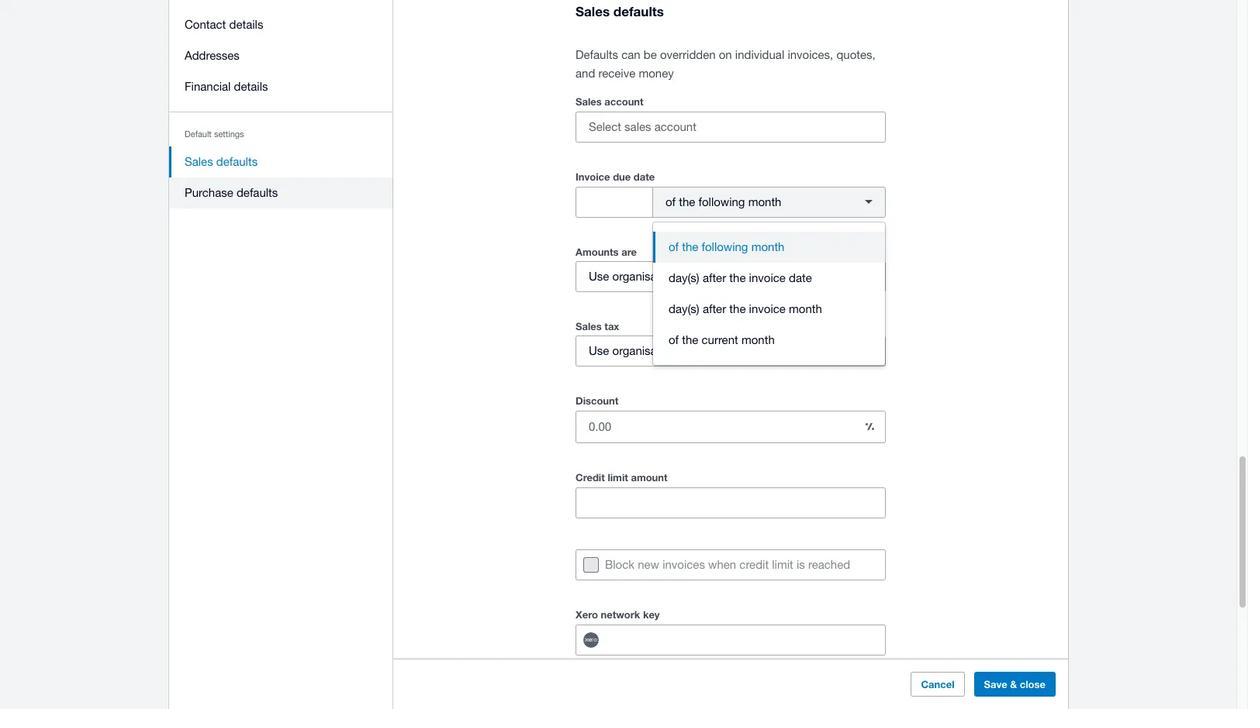 Task type: describe. For each thing, give the bounding box(es) containing it.
list box containing of the following month
[[653, 223, 885, 365]]

default
[[185, 130, 212, 139]]

use for sales
[[589, 345, 609, 358]]

of the following month button
[[653, 232, 885, 263]]

day(s) for day(s) after the invoice date
[[669, 271, 700, 285]]

invoice for date
[[749, 271, 786, 285]]

of the following month for of the following month popup button
[[666, 196, 782, 209]]

settings for sales tax
[[679, 345, 720, 358]]

is
[[797, 558, 805, 572]]

of the current month button
[[653, 325, 885, 356]]

addresses
[[185, 49, 240, 62]]

key
[[643, 609, 660, 621]]

Discount number field
[[576, 413, 854, 442]]

can
[[621, 48, 640, 61]]

none number field inside invoice due date group
[[576, 188, 652, 217]]

after for day(s) after the invoice month
[[703, 302, 726, 316]]

group containing of the following month
[[653, 223, 885, 365]]

save
[[984, 679, 1007, 691]]

of for of the following month popup button
[[666, 196, 676, 209]]

month inside button
[[789, 302, 822, 316]]

xero
[[576, 609, 598, 621]]

menu containing contact details
[[169, 0, 393, 218]]

overridden
[[660, 48, 716, 61]]

sales account
[[576, 95, 644, 108]]

defaults for sales defaults link
[[216, 155, 258, 168]]

Xero network key field
[[613, 626, 885, 655]]

sales left tax
[[576, 320, 602, 333]]

day(s) after the invoice month
[[669, 302, 822, 316]]

credit
[[740, 558, 769, 572]]

when
[[708, 558, 736, 572]]

discount
[[576, 395, 619, 407]]

and
[[576, 67, 595, 80]]

following for of the following month popup button
[[699, 196, 745, 209]]

month for of the following month popup button
[[748, 196, 782, 209]]

sales up defaults
[[576, 3, 610, 19]]

the for of the following month button
[[682, 240, 698, 254]]

amounts
[[576, 246, 619, 258]]

be
[[644, 48, 657, 61]]

sales down the and
[[576, 95, 602, 108]]

purchase defaults
[[185, 186, 278, 199]]

0 vertical spatial limit
[[608, 472, 628, 484]]

organisation for amounts are
[[612, 270, 676, 283]]

cancel button
[[911, 673, 965, 697]]

account
[[605, 95, 644, 108]]

amount
[[631, 472, 668, 484]]

financial details
[[185, 80, 268, 93]]

of for of the following month button
[[669, 240, 679, 254]]

reached
[[808, 558, 850, 572]]

sales down default
[[185, 155, 213, 168]]

details for financial details
[[234, 80, 268, 93]]

amounts are
[[576, 246, 637, 258]]

the inside button
[[729, 302, 746, 316]]

credit
[[576, 472, 605, 484]]

month for of the current month button
[[742, 333, 775, 347]]

sales tax
[[576, 320, 619, 333]]

contact details link
[[169, 9, 393, 40]]

invoice
[[576, 171, 610, 183]]

xero network key
[[576, 609, 660, 621]]

invoice for month
[[749, 302, 786, 316]]

the for of the current month button
[[682, 333, 698, 347]]

day(s) after the invoice date
[[669, 271, 812, 285]]



Task type: locate. For each thing, give the bounding box(es) containing it.
1 vertical spatial of
[[669, 240, 679, 254]]

0 horizontal spatial limit
[[608, 472, 628, 484]]

following for of the following month button
[[702, 240, 748, 254]]

save & close
[[984, 679, 1046, 691]]

details right contact
[[229, 18, 263, 31]]

the for of the following month popup button
[[679, 196, 695, 209]]

month up day(s) after the invoice date button
[[751, 240, 785, 254]]

0 vertical spatial after
[[703, 271, 726, 285]]

close
[[1020, 679, 1046, 691]]

day(s) after the invoice date button
[[653, 263, 885, 294]]

settings inside menu
[[214, 130, 244, 139]]

sales defaults up can in the top of the page
[[576, 3, 664, 19]]

individual
[[735, 48, 784, 61]]

defaults down sales defaults link
[[237, 186, 278, 199]]

use organisation settings button
[[576, 261, 886, 292], [576, 336, 886, 367]]

details for contact details
[[229, 18, 263, 31]]

of the following month inside button
[[669, 240, 785, 254]]

after up "day(s) after the invoice month"
[[703, 271, 726, 285]]

1 use organisation settings button from the top
[[576, 261, 886, 292]]

day(s) inside button
[[669, 302, 700, 316]]

None number field
[[576, 188, 652, 217]]

organisation down the are
[[612, 270, 676, 283]]

1 vertical spatial use organisation settings button
[[576, 336, 886, 367]]

following
[[699, 196, 745, 209], [702, 240, 748, 254]]

settings
[[214, 130, 244, 139], [679, 270, 720, 283], [679, 345, 720, 358]]

Sales account field
[[576, 112, 885, 142]]

1 day(s) from the top
[[669, 271, 700, 285]]

date inside button
[[789, 271, 812, 285]]

month inside popup button
[[748, 196, 782, 209]]

organisation
[[612, 270, 676, 283], [612, 345, 676, 358]]

after up current
[[703, 302, 726, 316]]

of the following month button
[[652, 187, 886, 218]]

use down sales tax
[[589, 345, 609, 358]]

of the following month for of the following month button
[[669, 240, 785, 254]]

1 vertical spatial day(s)
[[669, 302, 700, 316]]

sales defaults
[[576, 3, 664, 19], [185, 155, 258, 168]]

receive
[[598, 67, 636, 80]]

1 vertical spatial organisation
[[612, 345, 676, 358]]

due
[[613, 171, 631, 183]]

use organisation settings for tax
[[589, 345, 720, 358]]

of the following month up day(s) after the invoice date
[[669, 240, 785, 254]]

invoice down day(s) after the invoice date button
[[749, 302, 786, 316]]

limit left is
[[772, 558, 793, 572]]

of for of the current month button
[[669, 333, 679, 347]]

invoice inside button
[[749, 271, 786, 285]]

purchase
[[185, 186, 233, 199]]

defaults up purchase defaults
[[216, 155, 258, 168]]

2 use organisation settings from the top
[[589, 345, 720, 358]]

1 vertical spatial settings
[[679, 270, 720, 283]]

1 organisation from the top
[[612, 270, 676, 283]]

of the following month inside popup button
[[666, 196, 782, 209]]

group
[[653, 223, 885, 365]]

following up day(s) after the invoice date
[[702, 240, 748, 254]]

2 vertical spatial settings
[[679, 345, 720, 358]]

financial
[[185, 80, 231, 93]]

defaults
[[613, 3, 664, 19], [216, 155, 258, 168], [237, 186, 278, 199]]

of the current month
[[669, 333, 775, 347]]

day(s)
[[669, 271, 700, 285], [669, 302, 700, 316]]

1 use organisation settings from the top
[[589, 270, 720, 283]]

1 horizontal spatial date
[[789, 271, 812, 285]]

day(s) for day(s) after the invoice month
[[669, 302, 700, 316]]

the
[[679, 196, 695, 209], [682, 240, 698, 254], [729, 271, 746, 285], [729, 302, 746, 316], [682, 333, 698, 347]]

1 horizontal spatial limit
[[772, 558, 793, 572]]

invoices
[[663, 558, 705, 572]]

day(s) after the invoice month button
[[653, 294, 885, 325]]

0 vertical spatial day(s)
[[669, 271, 700, 285]]

1 horizontal spatial sales defaults
[[576, 3, 664, 19]]

details down the addresses link
[[234, 80, 268, 93]]

use organisation settings
[[589, 270, 720, 283], [589, 345, 720, 358]]

settings right default
[[214, 130, 244, 139]]

current
[[702, 333, 738, 347]]

defaults can be overridden on individual invoices, quotes, and receive money
[[576, 48, 876, 80]]

following inside of the following month popup button
[[699, 196, 745, 209]]

of inside popup button
[[666, 196, 676, 209]]

default settings
[[185, 130, 244, 139]]

use organisation settings button down "day(s) after the invoice month"
[[576, 336, 886, 367]]

block
[[605, 558, 635, 572]]

0 horizontal spatial date
[[634, 171, 655, 183]]

sales defaults link
[[169, 147, 393, 178]]

list box
[[653, 223, 885, 365]]

0 vertical spatial following
[[699, 196, 745, 209]]

month up of the following month button
[[748, 196, 782, 209]]

settings up "day(s) after the invoice month"
[[679, 270, 720, 283]]

network
[[601, 609, 640, 621]]

day(s) up "day(s) after the invoice month"
[[669, 271, 700, 285]]

1 invoice from the top
[[749, 271, 786, 285]]

day(s) up the 'of the current month'
[[669, 302, 700, 316]]

contact details
[[185, 18, 263, 31]]

2 vertical spatial of
[[669, 333, 679, 347]]

0 horizontal spatial sales defaults
[[185, 155, 258, 168]]

settings down "day(s) after the invoice month"
[[679, 345, 720, 358]]

1 vertical spatial use
[[589, 345, 609, 358]]

settings for amounts are
[[679, 270, 720, 283]]

invoice due date
[[576, 171, 655, 183]]

details
[[229, 18, 263, 31], [234, 80, 268, 93]]

1 use from the top
[[589, 270, 609, 283]]

1 vertical spatial invoice
[[749, 302, 786, 316]]

&
[[1010, 679, 1017, 691]]

use down amounts
[[589, 270, 609, 283]]

day(s) inside button
[[669, 271, 700, 285]]

menu
[[169, 0, 393, 218]]

defaults
[[576, 48, 618, 61]]

purchase defaults link
[[169, 178, 393, 209]]

0 vertical spatial settings
[[214, 130, 244, 139]]

defaults for purchase defaults link
[[237, 186, 278, 199]]

0 vertical spatial invoice
[[749, 271, 786, 285]]

1 vertical spatial date
[[789, 271, 812, 285]]

0 vertical spatial details
[[229, 18, 263, 31]]

2 after from the top
[[703, 302, 726, 316]]

use organisation settings button for amounts are
[[576, 261, 886, 292]]

addresses link
[[169, 40, 393, 71]]

0 vertical spatial use organisation settings button
[[576, 261, 886, 292]]

limit right credit
[[608, 472, 628, 484]]

on
[[719, 48, 732, 61]]

0 vertical spatial of
[[666, 196, 676, 209]]

1 after from the top
[[703, 271, 726, 285]]

new
[[638, 558, 659, 572]]

1 vertical spatial following
[[702, 240, 748, 254]]

invoices,
[[788, 48, 833, 61]]

0 vertical spatial of the following month
[[666, 196, 782, 209]]

are
[[622, 246, 637, 258]]

organisation for sales tax
[[612, 345, 676, 358]]

block new invoices when credit limit is reached
[[605, 558, 850, 572]]

contact
[[185, 18, 226, 31]]

1 vertical spatial sales defaults
[[185, 155, 258, 168]]

after for day(s) after the invoice date
[[703, 271, 726, 285]]

month down day(s) after the invoice month button
[[742, 333, 775, 347]]

credit limit amount
[[576, 472, 668, 484]]

invoice due date group
[[576, 187, 886, 218]]

1 vertical spatial details
[[234, 80, 268, 93]]

invoice down of the following month button
[[749, 271, 786, 285]]

use organisation settings for are
[[589, 270, 720, 283]]

Credit limit amount number field
[[576, 489, 885, 518]]

defaults up can in the top of the page
[[613, 3, 664, 19]]

1 vertical spatial defaults
[[216, 155, 258, 168]]

1 vertical spatial limit
[[772, 558, 793, 572]]

limit
[[608, 472, 628, 484], [772, 558, 793, 572]]

cancel
[[921, 679, 955, 691]]

following up of the following month button
[[699, 196, 745, 209]]

after
[[703, 271, 726, 285], [703, 302, 726, 316]]

use organisation settings button up "day(s) after the invoice month"
[[576, 261, 886, 292]]

use organisation settings button for sales tax
[[576, 336, 886, 367]]

save & close button
[[974, 673, 1056, 697]]

0 vertical spatial sales defaults
[[576, 3, 664, 19]]

quotes,
[[837, 48, 876, 61]]

use for amounts
[[589, 270, 609, 283]]

use organisation settings down tax
[[589, 345, 720, 358]]

use organisation settings down the are
[[589, 270, 720, 283]]

1 vertical spatial use organisation settings
[[589, 345, 720, 358]]

2 organisation from the top
[[612, 345, 676, 358]]

after inside button
[[703, 271, 726, 285]]

the inside popup button
[[679, 196, 695, 209]]

invoice inside button
[[749, 302, 786, 316]]

date right "due"
[[634, 171, 655, 183]]

sales defaults inside menu
[[185, 155, 258, 168]]

2 invoice from the top
[[749, 302, 786, 316]]

2 use from the top
[[589, 345, 609, 358]]

0 vertical spatial defaults
[[613, 3, 664, 19]]

0 vertical spatial use organisation settings
[[589, 270, 720, 283]]

0 vertical spatial organisation
[[612, 270, 676, 283]]

organisation down tax
[[612, 345, 676, 358]]

money
[[639, 67, 674, 80]]

month
[[748, 196, 782, 209], [751, 240, 785, 254], [789, 302, 822, 316], [742, 333, 775, 347]]

2 day(s) from the top
[[669, 302, 700, 316]]

following inside of the following month button
[[702, 240, 748, 254]]

date
[[634, 171, 655, 183], [789, 271, 812, 285]]

0 vertical spatial use
[[589, 270, 609, 283]]

date down of the following month button
[[789, 271, 812, 285]]

after inside button
[[703, 302, 726, 316]]

2 use organisation settings button from the top
[[576, 336, 886, 367]]

of the following month up of the following month button
[[666, 196, 782, 209]]

tax
[[605, 320, 619, 333]]

sales
[[576, 3, 610, 19], [576, 95, 602, 108], [185, 155, 213, 168], [576, 320, 602, 333]]

of
[[666, 196, 676, 209], [669, 240, 679, 254], [669, 333, 679, 347]]

1 vertical spatial of the following month
[[669, 240, 785, 254]]

use
[[589, 270, 609, 283], [589, 345, 609, 358]]

sales defaults down default settings on the left top of the page
[[185, 155, 258, 168]]

0 vertical spatial date
[[634, 171, 655, 183]]

2 vertical spatial defaults
[[237, 186, 278, 199]]

month down day(s) after the invoice date button
[[789, 302, 822, 316]]

financial details link
[[169, 71, 393, 102]]

month for of the following month button
[[751, 240, 785, 254]]

of the following month
[[666, 196, 782, 209], [669, 240, 785, 254]]

invoice
[[749, 271, 786, 285], [749, 302, 786, 316]]

1 vertical spatial after
[[703, 302, 726, 316]]



Task type: vqa. For each thing, say whether or not it's contained in the screenshot.
right date
yes



